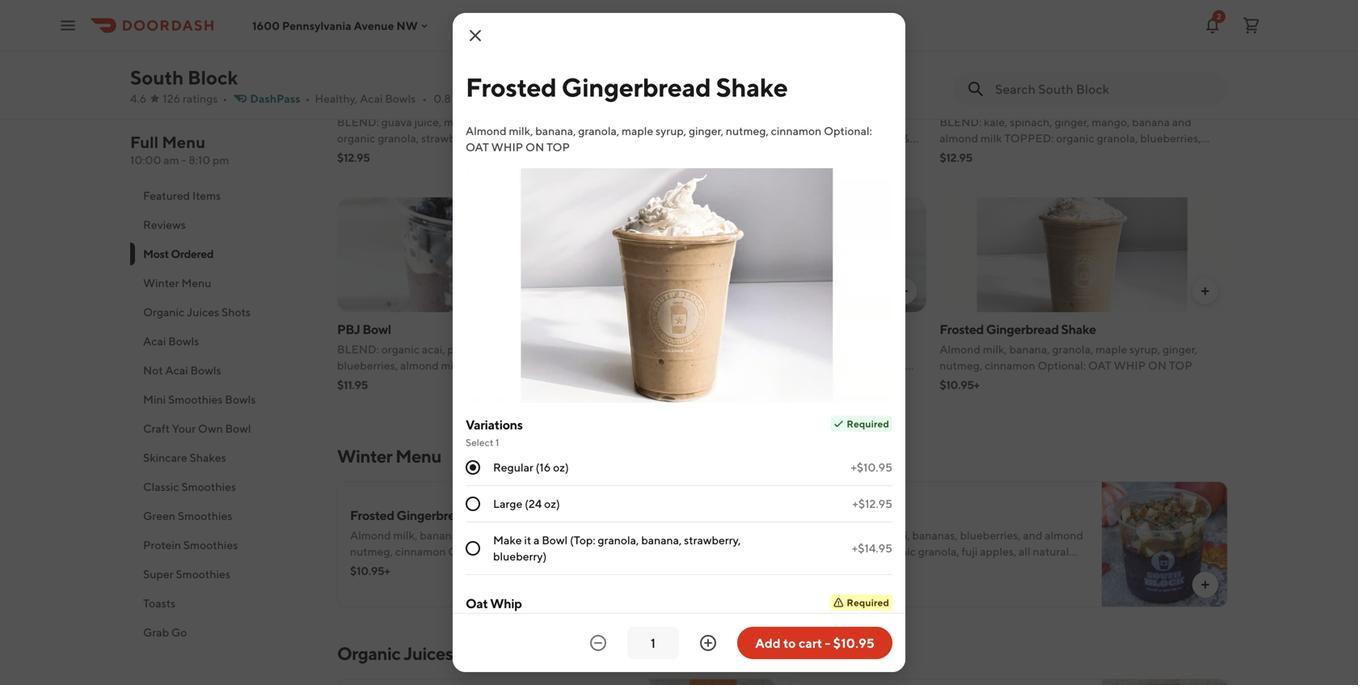 Task type: vqa. For each thing, say whether or not it's contained in the screenshot.


Task type: locate. For each thing, give the bounding box(es) containing it.
maple
[[622, 124, 654, 138], [1096, 343, 1128, 356], [506, 529, 538, 542]]

free inside green bowl blend: kale, spinach, ginger, mango, banana and almond milk topped: organic granola, blueberries, bananas, and strawberries our granola is certified organic, vegan and gluten-free
[[1077, 164, 1097, 177]]

1 vertical spatial banana
[[489, 131, 527, 145]]

milk
[[981, 131, 1003, 145], [441, 359, 463, 372]]

strawberry bowl image
[[639, 0, 927, 85]]

decrease quantity by 1 image
[[589, 633, 608, 653]]

0 horizontal spatial strawberries,
[[421, 131, 487, 145]]

required up +$10.95
[[847, 418, 890, 430]]

calories: inside super green smoothie pineapple juice, kale, spinach, mangos, bananas calories: 262  * remember, not all calories are created equal. we encourage you to eat real food and to count colors, not calories!
[[639, 359, 683, 372]]

organic,
[[434, 148, 475, 161], [803, 148, 844, 161], [940, 164, 981, 177], [383, 391, 424, 404]]

0 vertical spatial frosted gingerbread shake image
[[940, 197, 1229, 312]]

0 vertical spatial almond
[[466, 124, 507, 138]]

variations
[[466, 417, 523, 432]]

0 horizontal spatial to
[[768, 375, 778, 388]]

juice,
[[415, 115, 442, 129], [716, 115, 743, 129], [692, 343, 720, 356]]

topped:
[[549, 115, 598, 129], [639, 131, 688, 145], [1005, 131, 1055, 145], [465, 359, 515, 372]]

0 vertical spatial optional:
[[824, 124, 873, 138]]

1 vertical spatial top
[[1170, 359, 1193, 372]]

organic inside button
[[143, 305, 185, 319]]

juice, for super
[[692, 343, 720, 356]]

1 vertical spatial gingerbread
[[987, 322, 1059, 337]]

bowl inside strawberry bowl blend: guava juice, strawberries and bananas topped: organic granola, strawberries, blueberries & bananas our granola is certified organic, vegan and gluten-free
[[704, 94, 732, 110]]

0 horizontal spatial pineapple
[[539, 131, 590, 145]]

2 add item to cart image from the left
[[898, 285, 911, 298]]

1 horizontal spatial milk
[[981, 131, 1003, 145]]

2 horizontal spatial •
[[422, 92, 427, 105]]

calories: inside the pbj bowl blend: organic acai, peanut butter, bananas, blueberries, almond milk  topped: organic granola, blueberries, bananas calories: 633 our granola is certified organic, vegan and gluten-free
[[445, 375, 490, 388]]

detox juice image
[[1103, 679, 1229, 685]]

strawberries, down mango on the left
[[421, 131, 487, 145]]

1 horizontal spatial add item to cart image
[[898, 285, 911, 298]]

gluten- inside green bowl blend: kale, spinach, ginger, mango, banana and almond milk topped: organic granola, blueberries, bananas, and strawberries our granola is certified organic, vegan and gluten-free
[[1039, 164, 1077, 177]]

vegan inside the pbj bowl blend: organic acai, peanut butter, bananas, blueberries, almond milk  topped: organic granola, blueberries, bananas calories: 633 our granola is certified organic, vegan and gluten-free
[[426, 391, 457, 404]]

green bowl image
[[940, 0, 1229, 85]]

1 horizontal spatial organic
[[337, 643, 401, 664]]

optional:
[[824, 124, 873, 138], [1038, 359, 1087, 372], [448, 545, 497, 558]]

bowls up mini smoothies bowls
[[191, 364, 221, 377]]

smoothies down shakes
[[181, 480, 236, 493]]

1 horizontal spatial not
[[772, 359, 790, 372]]

smoothies up protein smoothies
[[178, 509, 232, 523]]

almond for pbj bowl
[[400, 359, 439, 372]]

blueberries, for pbj bowl
[[337, 375, 398, 388]]

0 horizontal spatial frosted gingerbread shake image
[[650, 481, 777, 607]]

0 vertical spatial -
[[182, 153, 186, 167]]

1 vertical spatial super
[[143, 567, 174, 581]]

shots
[[222, 305, 251, 319], [471, 643, 515, 664]]

green
[[940, 94, 976, 110], [675, 322, 711, 337], [143, 509, 176, 523]]

(16
[[536, 461, 551, 474]]

strawberry
[[639, 94, 701, 110]]

bananas,
[[940, 148, 986, 161], [523, 343, 569, 356]]

0 horizontal spatial kale,
[[722, 343, 746, 356]]

to left eat
[[768, 375, 778, 388]]

0 vertical spatial shake
[[716, 72, 788, 102]]

own
[[198, 422, 223, 435]]

bowls down "not acai bowls" button
[[225, 393, 256, 406]]

menu left "select"
[[396, 446, 442, 467]]

required up $10.95
[[847, 597, 890, 608]]

super inside super green smoothie pineapple juice, kale, spinach, mangos, bananas calories: 262  * remember, not all calories are created equal. we encourage you to eat real food and to count colors, not calories!
[[639, 322, 673, 337]]

sunshine bowl blend: guava juice, mango and bananas topped: organic granola, strawberries, banana & pineapple our granola is certified organic, vegan and gluten-free
[[337, 94, 613, 161]]

open menu image
[[58, 16, 78, 35]]

1 vertical spatial not
[[675, 391, 692, 404]]

2 $12.95 from the left
[[940, 151, 973, 164]]

0 vertical spatial strawberries
[[746, 115, 809, 129]]

0 vertical spatial super
[[639, 322, 673, 337]]

blend: inside strawberry bowl blend: guava juice, strawberries and bananas topped: organic granola, strawberries, blueberries & bananas our granola is certified organic, vegan and gluten-free
[[639, 115, 681, 129]]

0 vertical spatial calories:
[[639, 359, 683, 372]]

1 vertical spatial frosted gingerbread shake image
[[650, 481, 777, 607]]

menu inside button
[[181, 276, 212, 290]]

bowls for healthy,
[[385, 92, 416, 105]]

1 required from the top
[[847, 418, 890, 430]]

0 vertical spatial maple
[[622, 124, 654, 138]]

frosted gingerbread shake
[[466, 72, 788, 102]]

winter down the 'most' on the top left
[[143, 276, 179, 290]]

bowls
[[385, 92, 416, 105], [168, 334, 199, 348], [191, 364, 221, 377], [225, 393, 256, 406]]

variations select 1
[[466, 417, 523, 448]]

pineapple down frosted gingerbread shake
[[539, 131, 590, 145]]

apple
[[802, 508, 837, 523]]

dashpass •
[[250, 92, 310, 105]]

organic down sunshine
[[337, 131, 376, 145]]

1600
[[252, 19, 280, 32]]

smoothies for mini
[[168, 393, 223, 406]]

juice, inside strawberry bowl blend: guava juice, strawberries and bananas topped: organic granola, strawberries, blueberries & bananas our granola is certified organic, vegan and gluten-free
[[716, 115, 743, 129]]

bananas right mango on the left
[[503, 115, 546, 129]]

blueberries, inside green bowl blend: kale, spinach, ginger, mango, banana and almond milk topped: organic granola, blueberries, bananas, and strawberries our granola is certified organic, vegan and gluten-free
[[1141, 131, 1202, 145]]

organic for organic juices & shots
[[337, 643, 401, 664]]

whip
[[490, 596, 522, 611]]

topped: inside strawberry bowl blend: guava juice, strawberries and bananas topped: organic granola, strawberries, blueberries & bananas our granola is certified organic, vegan and gluten-free
[[639, 131, 688, 145]]

organic down butter,
[[517, 359, 555, 372]]

3 • from the left
[[422, 92, 427, 105]]

1 vertical spatial milk,
[[983, 343, 1008, 356]]

is inside strawberry bowl blend: guava juice, strawberries and bananas topped: organic granola, strawberries, blueberries & bananas our granola is certified organic, vegan and gluten-free
[[747, 148, 755, 161]]

0 vertical spatial shots
[[222, 305, 251, 319]]

0 horizontal spatial $12.95
[[337, 151, 370, 164]]

variations group
[[466, 416, 893, 575]]

spinach, left mango,
[[1011, 115, 1053, 129]]

not
[[143, 364, 163, 377]]

granola, inside the sunshine bowl blend: guava juice, mango and bananas topped: organic granola, strawberries, banana & pineapple our granola is certified organic, vegan and gluten-free
[[378, 131, 419, 145]]

frosted gingerbread shake dialog
[[453, 13, 906, 685]]

1 $12.95 from the left
[[337, 151, 370, 164]]

add
[[756, 635, 781, 651]]

almond inside the pbj bowl blend: organic acai, peanut butter, bananas, blueberries, almond milk  topped: organic granola, blueberries, bananas calories: 633 our granola is certified organic, vegan and gluten-free
[[400, 359, 439, 372]]

regular (16 oz)
[[493, 461, 569, 474]]

smoothies up craft your own bowl
[[168, 393, 223, 406]]

and
[[482, 115, 501, 129], [811, 115, 830, 129], [1173, 115, 1192, 129], [510, 148, 530, 161], [879, 148, 899, 161], [988, 148, 1007, 161], [1017, 164, 1036, 177], [847, 375, 867, 388], [460, 391, 479, 404]]

cart
[[799, 635, 823, 651]]

0 horizontal spatial shots
[[222, 305, 251, 319]]

juice, inside super green smoothie pineapple juice, kale, spinach, mangos, bananas calories: 262  * remember, not all calories are created equal. we encourage you to eat real food and to count colors, not calories!
[[692, 343, 720, 356]]

we
[[672, 375, 687, 388]]

ratings
[[183, 92, 218, 105]]

- right 'cart'
[[825, 635, 831, 651]]

large (24 oz)
[[493, 497, 560, 510]]

acai up not
[[143, 334, 166, 348]]

gluten-
[[532, 148, 570, 161], [639, 164, 677, 177], [1039, 164, 1077, 177], [481, 391, 520, 404]]

0 vertical spatial oat
[[466, 140, 489, 154]]

south block
[[130, 66, 238, 89]]

bananas down acai, at the left
[[400, 375, 443, 388]]

protein smoothies
[[143, 538, 238, 552]]

bananas down strawberry
[[639, 148, 682, 161]]

maple inside almond milk, banana, granola, maple syrup, ginger, nutmeg, cinnamon  optional: oat whip on top
[[622, 124, 654, 138]]

acai bowls
[[143, 334, 199, 348]]

- right am
[[182, 153, 186, 167]]

strawberries,
[[421, 131, 487, 145], [775, 131, 840, 145]]

• left 0.8
[[422, 92, 427, 105]]

to down created
[[869, 375, 880, 388]]

pennsylvania
[[282, 19, 352, 32]]

1 horizontal spatial whip
[[524, 545, 557, 558]]

• left 'healthy,'
[[305, 92, 310, 105]]

0 vertical spatial blueberries,
[[1141, 131, 1202, 145]]

0 horizontal spatial guava
[[382, 115, 412, 129]]

1 vertical spatial whip
[[1114, 359, 1146, 372]]

menu up organic juices shots
[[181, 276, 212, 290]]

not left all
[[772, 359, 790, 372]]

granola, inside strawberry bowl blend: guava juice, strawberries and bananas topped: organic granola, strawberries, blueberries & bananas our granola is certified organic, vegan and gluten-free
[[731, 131, 772, 145]]

&
[[530, 131, 537, 145], [903, 131, 910, 145], [456, 643, 467, 664]]

1 • from the left
[[223, 92, 227, 105]]

10:00
[[130, 153, 161, 167]]

2 vertical spatial acai
[[165, 364, 188, 377]]

oat inside almond milk, banana, granola, maple syrup, ginger, nutmeg, cinnamon  optional: oat whip on top
[[466, 140, 489, 154]]

most ordered
[[143, 247, 214, 260]]

262
[[686, 359, 705, 372]]

super up equal.
[[639, 322, 673, 337]]

oz) right (16
[[553, 461, 569, 474]]

organic down mango,
[[1057, 131, 1095, 145]]

strawberries, for strawberry bowl
[[775, 131, 840, 145]]

syrup,
[[656, 124, 687, 138], [1130, 343, 1161, 356], [540, 529, 571, 542]]

cinnamon
[[771, 124, 822, 138], [985, 359, 1036, 372], [395, 545, 446, 558]]

1 vertical spatial almond
[[400, 359, 439, 372]]

Current quantity is 1 number field
[[637, 634, 670, 652]]

oz) right (24
[[544, 497, 560, 510]]

0 vertical spatial not
[[772, 359, 790, 372]]

green inside super green smoothie pineapple juice, kale, spinach, mangos, bananas calories: 262  * remember, not all calories are created equal. we encourage you to eat real food and to count colors, not calories!
[[675, 322, 711, 337]]

1 horizontal spatial shake
[[716, 72, 788, 102]]

encourage
[[689, 375, 744, 388]]

1 vertical spatial required
[[847, 597, 890, 608]]

0 horizontal spatial optional:
[[448, 545, 497, 558]]

1 vertical spatial bananas,
[[523, 343, 569, 356]]

smoothies down green smoothies button at the left bottom of the page
[[183, 538, 238, 552]]

2 vertical spatial optional:
[[448, 545, 497, 558]]

organic, inside green bowl blend: kale, spinach, ginger, mango, banana and almond milk topped: organic granola, blueberries, bananas, and strawberries our granola is certified organic, vegan and gluten-free
[[940, 164, 981, 177]]

reviews
[[143, 218, 186, 231]]

blend: inside green bowl blend: kale, spinach, ginger, mango, banana and almond milk topped: organic granola, blueberries, bananas, and strawberries our granola is certified organic, vegan and gluten-free
[[940, 115, 982, 129]]

2 vertical spatial almond
[[350, 529, 391, 542]]

smoothies for green
[[178, 509, 232, 523]]

1 horizontal spatial super
[[639, 322, 673, 337]]

ginger, inside green bowl blend: kale, spinach, ginger, mango, banana and almond milk topped: organic granola, blueberries, bananas, and strawberries our granola is certified organic, vegan and gluten-free
[[1055, 115, 1090, 129]]

juices inside organic juices shots button
[[187, 305, 219, 319]]

mangos,
[[793, 343, 836, 356]]

organic, inside strawberry bowl blend: guava juice, strawberries and bananas topped: organic granola, strawberries, blueberries & bananas our granola is certified organic, vegan and gluten-free
[[803, 148, 844, 161]]

full menu 10:00 am - 8:10 pm
[[130, 133, 229, 167]]

0 horizontal spatial •
[[223, 92, 227, 105]]

add item to cart image for frosted gingerbread shake
[[1200, 285, 1213, 298]]

calories: up equal.
[[639, 359, 683, 372]]

our down mango,
[[1075, 148, 1095, 161]]

increase quantity by 1 image
[[699, 633, 718, 653]]

all
[[792, 359, 804, 372]]

most
[[143, 247, 169, 260]]

1 horizontal spatial pineapple
[[639, 343, 690, 356]]

0 horizontal spatial whip
[[492, 140, 524, 154]]

shots down winter menu button
[[222, 305, 251, 319]]

2 vertical spatial green
[[143, 509, 176, 523]]

add item to cart image
[[597, 285, 610, 298], [898, 285, 911, 298], [1200, 285, 1213, 298]]

acai for not
[[165, 364, 188, 377]]

guava
[[382, 115, 412, 129], [683, 115, 714, 129]]

0 vertical spatial milk,
[[509, 124, 533, 138]]

1 horizontal spatial &
[[530, 131, 537, 145]]

green for smoothies
[[143, 509, 176, 523]]

milk inside the pbj bowl blend: organic acai, peanut butter, bananas, blueberries, almond milk  topped: organic granola, blueberries, bananas calories: 633 our granola is certified organic, vegan and gluten-free
[[441, 359, 463, 372]]

bowl inside the sunshine bowl blend: guava juice, mango and bananas topped: organic granola, strawberries, banana & pineapple our granola is certified organic, vegan and gluten-free
[[392, 94, 421, 110]]

required inside the variations group
[[847, 418, 890, 430]]

1 vertical spatial organic
[[337, 643, 401, 664]]

nutmeg, inside almond milk, banana, granola, maple syrup, ginger, nutmeg, cinnamon  optional: oat whip on top
[[726, 124, 769, 138]]

pbj bowl image
[[337, 197, 626, 312]]

bowls for mini
[[225, 393, 256, 406]]

1600 pennsylvania avenue nw button
[[252, 19, 431, 32]]

blend: inside the pbj bowl blend: organic acai, peanut butter, bananas, blueberries, almond milk  topped: organic granola, blueberries, bananas calories: 633 our granola is certified organic, vegan and gluten-free
[[337, 343, 379, 356]]

our down strawberry
[[684, 148, 704, 161]]

frosted
[[466, 72, 557, 102], [940, 322, 984, 337], [350, 508, 394, 523]]

2 horizontal spatial whip
[[1114, 359, 1146, 372]]

our down frosted gingerbread shake
[[593, 131, 613, 145]]

0 vertical spatial spinach,
[[1011, 115, 1053, 129]]

& inside the sunshine bowl blend: guava juice, mango and bananas topped: organic granola, strawberries, banana & pineapple our granola is certified organic, vegan and gluten-free
[[530, 131, 537, 145]]

1 vertical spatial pineapple
[[639, 343, 690, 356]]

guava down strawberry
[[683, 115, 714, 129]]

1 horizontal spatial almond
[[466, 124, 507, 138]]

smoothies for super
[[176, 567, 230, 581]]

toasts
[[143, 597, 176, 610]]

1 horizontal spatial nutmeg,
[[726, 124, 769, 138]]

bowls up not acai bowls
[[168, 334, 199, 348]]

organic, inside the pbj bowl blend: organic acai, peanut butter, bananas, blueberries, almond milk  topped: organic granola, blueberries, bananas calories: 633 our granola is certified organic, vegan and gluten-free
[[383, 391, 424, 404]]

None radio
[[466, 460, 480, 475], [466, 497, 480, 511], [466, 460, 480, 475], [466, 497, 480, 511]]

protein smoothies button
[[130, 531, 318, 560]]

0.8
[[434, 92, 451, 105]]

not down we
[[675, 391, 692, 404]]

acai right not
[[165, 364, 188, 377]]

strawberries inside green bowl blend: kale, spinach, ginger, mango, banana and almond milk topped: organic granola, blueberries, bananas, and strawberries our granola is certified organic, vegan and gluten-free
[[1010, 148, 1073, 161]]

1 add item to cart image from the left
[[597, 285, 610, 298]]

and inside super green smoothie pineapple juice, kale, spinach, mangos, bananas calories: 262  * remember, not all calories are created equal. we encourage you to eat real food and to count colors, not calories!
[[847, 375, 867, 388]]

0 horizontal spatial winter menu
[[143, 276, 212, 290]]

0 horizontal spatial spinach,
[[748, 343, 790, 356]]

bowls for not
[[191, 364, 221, 377]]

& inside strawberry bowl blend: guava juice, strawberries and bananas topped: organic granola, strawberries, blueberries & bananas our granola is certified organic, vegan and gluten-free
[[903, 131, 910, 145]]

1 vertical spatial cinnamon
[[985, 359, 1036, 372]]

crisp
[[839, 508, 869, 523]]

1 horizontal spatial gingerbread
[[562, 72, 711, 102]]

menu inside full menu 10:00 am - 8:10 pm
[[162, 133, 206, 152]]

is inside the pbj bowl blend: organic acai, peanut butter, bananas, blueberries, almond milk  topped: organic granola, blueberries, bananas calories: 633 our granola is certified organic, vegan and gluten-free
[[578, 375, 585, 388]]

1 vertical spatial -
[[825, 635, 831, 651]]

bananas up blueberries
[[833, 115, 875, 129]]

free
[[570, 148, 591, 161], [677, 164, 697, 177], [1077, 164, 1097, 177], [520, 391, 540, 404]]

is inside green bowl blend: kale, spinach, ginger, mango, banana and almond milk topped: organic granola, blueberries, bananas, and strawberries our granola is certified organic, vegan and gluten-free
[[1138, 148, 1146, 161]]

banana inside the sunshine bowl blend: guava juice, mango and bananas topped: organic granola, strawberries, banana & pineapple our granola is certified organic, vegan and gluten-free
[[489, 131, 527, 145]]

3 add item to cart image from the left
[[1200, 285, 1213, 298]]

winter menu down 'most ordered'
[[143, 276, 212, 290]]

winter menu down $11.95
[[337, 446, 442, 467]]

1 vertical spatial maple
[[1096, 343, 1128, 356]]

2 vertical spatial blueberries,
[[337, 375, 398, 388]]

it
[[525, 533, 532, 547]]

guava inside the sunshine bowl blend: guava juice, mango and bananas topped: organic granola, strawberries, banana & pineapple our granola is certified organic, vegan and gluten-free
[[382, 115, 412, 129]]

our right 633
[[514, 375, 535, 388]]

smoothies for protein
[[183, 538, 238, 552]]

to left 'cart'
[[784, 635, 796, 651]]

frosted gingerbread shake image
[[940, 197, 1229, 312], [650, 481, 777, 607]]

blend: for pbj
[[337, 343, 379, 356]]

banana,
[[536, 124, 576, 138], [1010, 343, 1051, 356], [420, 529, 461, 542], [642, 533, 682, 547]]

your
[[172, 422, 196, 435]]

0 horizontal spatial gingerbread
[[397, 508, 470, 523]]

almond
[[466, 124, 507, 138], [940, 343, 981, 356], [350, 529, 391, 542]]

(top:
[[570, 533, 596, 547]]

pineapple up equal.
[[639, 343, 690, 356]]

- inside full menu 10:00 am - 8:10 pm
[[182, 153, 186, 167]]

strawberries, inside the sunshine bowl blend: guava juice, mango and bananas topped: organic granola, strawberries, banana & pineapple our granola is certified organic, vegan and gluten-free
[[421, 131, 487, 145]]

granola
[[337, 148, 376, 161], [706, 148, 745, 161], [1098, 148, 1136, 161], [537, 375, 575, 388]]

bowl inside make it a bowl (top: granola, banana, strawberry, blueberry)
[[542, 533, 568, 547]]

add item to cart image
[[898, 57, 911, 70], [1200, 578, 1213, 591]]

calories!
[[694, 391, 737, 404]]

(24
[[525, 497, 542, 510]]

classic
[[143, 480, 179, 493]]

0 horizontal spatial winter
[[143, 276, 179, 290]]

large
[[493, 497, 523, 510]]

organic down strawberry
[[691, 131, 729, 145]]

items
[[192, 189, 221, 202]]

green inside green bowl blend: kale, spinach, ginger, mango, banana and almond milk topped: organic granola, blueberries, bananas, and strawberries our granola is certified organic, vegan and gluten-free
[[940, 94, 976, 110]]

bowl inside button
[[225, 422, 251, 435]]

0 items, open order cart image
[[1242, 16, 1262, 35]]

1 guava from the left
[[382, 115, 412, 129]]

certified
[[388, 148, 431, 161], [757, 148, 800, 161], [1148, 148, 1192, 161], [337, 391, 381, 404]]

2 horizontal spatial top
[[1170, 359, 1193, 372]]

spinach, inside super green smoothie pineapple juice, kale, spinach, mangos, bananas calories: 262  * remember, not all calories are created equal. we encourage you to eat real food and to count colors, not calories!
[[748, 343, 790, 356]]

mi
[[453, 92, 466, 105]]

pineapple inside the sunshine bowl blend: guava juice, mango and bananas topped: organic granola, strawberries, banana & pineapple our granola is certified organic, vegan and gluten-free
[[539, 131, 590, 145]]

1600 pennsylvania avenue nw
[[252, 19, 418, 32]]

to inside button
[[784, 635, 796, 651]]

1 vertical spatial syrup,
[[1130, 343, 1161, 356]]

not acai bowls
[[143, 364, 221, 377]]

2 vertical spatial shake
[[472, 508, 507, 523]]

$12.95 for green bowl
[[940, 151, 973, 164]]

shots down oat whip
[[471, 643, 515, 664]]

1 horizontal spatial winter menu
[[337, 446, 442, 467]]

None radio
[[466, 541, 480, 556]]

acai right 'healthy,'
[[360, 92, 383, 105]]

1 vertical spatial optional:
[[1038, 359, 1087, 372]]

0 vertical spatial green
[[940, 94, 976, 110]]

healthy,
[[315, 92, 358, 105]]

1 vertical spatial calories:
[[445, 375, 490, 388]]

granola inside green bowl blend: kale, spinach, ginger, mango, banana and almond milk topped: organic granola, blueberries, bananas, and strawberries our granola is certified organic, vegan and gluten-free
[[1098, 148, 1136, 161]]

winter down $11.95
[[337, 446, 393, 467]]

• down block
[[223, 92, 227, 105]]

2 vertical spatial maple
[[506, 529, 538, 542]]

2
[[1217, 12, 1222, 21]]

2 horizontal spatial green
[[940, 94, 976, 110]]

almond inside green bowl blend: kale, spinach, ginger, mango, banana and almond milk topped: organic granola, blueberries, bananas, and strawberries our granola is certified organic, vegan and gluten-free
[[940, 131, 979, 145]]

2 strawberries, from the left
[[775, 131, 840, 145]]

0 vertical spatial kale,
[[984, 115, 1008, 129]]

add item to cart image for pbj bowl
[[597, 285, 610, 298]]

on inside almond milk, banana, granola, maple syrup, ginger, nutmeg, cinnamon  optional: oat whip on top
[[526, 140, 545, 154]]

1 vertical spatial menu
[[181, 276, 212, 290]]

guava inside strawberry bowl blend: guava juice, strawberries and bananas topped: organic granola, strawberries, blueberries & bananas our granola is certified organic, vegan and gluten-free
[[683, 115, 714, 129]]

blend: for sunshine
[[337, 115, 379, 129]]

2 required from the top
[[847, 597, 890, 608]]

1 vertical spatial winter
[[337, 446, 393, 467]]

1 horizontal spatial bananas,
[[940, 148, 986, 161]]

super smoothies
[[143, 567, 230, 581]]

topped: inside the sunshine bowl blend: guava juice, mango and bananas topped: organic granola, strawberries, banana & pineapple our granola is certified organic, vegan and gluten-free
[[549, 115, 598, 129]]

Item Search search field
[[996, 80, 1216, 98]]

0 vertical spatial bananas,
[[940, 148, 986, 161]]

organic
[[337, 131, 376, 145], [691, 131, 729, 145], [1057, 131, 1095, 145], [382, 343, 420, 356], [517, 359, 555, 372]]

1 horizontal spatial guava
[[683, 115, 714, 129]]

1 horizontal spatial -
[[825, 635, 831, 651]]

blend: inside the sunshine bowl blend: guava juice, mango and bananas topped: organic granola, strawberries, banana & pineapple our granola is certified organic, vegan and gluten-free
[[337, 115, 379, 129]]

strawberries, left blueberries
[[775, 131, 840, 145]]

granola inside strawberry bowl blend: guava juice, strawberries and bananas topped: organic granola, strawberries, blueberries & bananas our granola is certified organic, vegan and gluten-free
[[706, 148, 745, 161]]

2 horizontal spatial oat
[[1089, 359, 1112, 372]]

1 vertical spatial nutmeg,
[[940, 359, 983, 372]]

2 guava from the left
[[683, 115, 714, 129]]

topped: inside the pbj bowl blend: organic acai, peanut butter, bananas, blueberries, almond milk  topped: organic granola, blueberries, bananas calories: 633 our granola is certified organic, vegan and gluten-free
[[465, 359, 515, 372]]

super up toasts
[[143, 567, 174, 581]]

1 horizontal spatial cinnamon
[[771, 124, 822, 138]]

guava down healthy, acai bowls • 0.8 mi
[[382, 115, 412, 129]]

spinach, up remember,
[[748, 343, 790, 356]]

smoothies down protein smoothies
[[176, 567, 230, 581]]

0 horizontal spatial strawberries
[[746, 115, 809, 129]]

1 strawberries, from the left
[[421, 131, 487, 145]]

bowls left 0.8
[[385, 92, 416, 105]]

calories: down peanut on the left
[[445, 375, 490, 388]]

banana inside green bowl blend: kale, spinach, ginger, mango, banana and almond milk topped: organic granola, blueberries, bananas, and strawberries our granola is certified organic, vegan and gluten-free
[[1133, 115, 1171, 129]]

0 horizontal spatial organic
[[143, 305, 185, 319]]

bananas up "are"
[[838, 343, 881, 356]]

menu up am
[[162, 133, 206, 152]]



Task type: describe. For each thing, give the bounding box(es) containing it.
a
[[534, 533, 540, 547]]

almond for green bowl
[[940, 131, 979, 145]]

calories
[[806, 359, 845, 372]]

skincare shakes button
[[130, 443, 318, 472]]

acai for healthy,
[[360, 92, 383, 105]]

count
[[882, 375, 912, 388]]

organic left acai, at the left
[[382, 343, 420, 356]]

1 vertical spatial add item to cart image
[[1200, 578, 1213, 591]]

juices for &
[[404, 643, 453, 664]]

super for smoothies
[[143, 567, 174, 581]]

whip inside almond milk, banana, granola, maple syrup, ginger, nutmeg, cinnamon  optional: oat whip on top
[[492, 140, 524, 154]]

granola inside the pbj bowl blend: organic acai, peanut butter, bananas, blueberries, almond milk  topped: organic granola, blueberries, bananas calories: 633 our granola is certified organic, vegan and gluten-free
[[537, 375, 575, 388]]

pbj
[[337, 322, 360, 337]]

top inside almond milk, banana, granola, maple syrup, ginger, nutmeg, cinnamon  optional: oat whip on top
[[547, 140, 570, 154]]

$11.95
[[337, 378, 368, 391]]

juices for shots
[[187, 305, 219, 319]]

2 vertical spatial oat
[[499, 545, 522, 558]]

2 horizontal spatial frosted
[[940, 322, 984, 337]]

mini smoothies bowls
[[143, 393, 256, 406]]

am
[[164, 153, 179, 167]]

our inside the pbj bowl blend: organic acai, peanut butter, bananas, blueberries, almond milk  topped: organic granola, blueberries, bananas calories: 633 our granola is certified organic, vegan and gluten-free
[[514, 375, 535, 388]]

milk, inside almond milk, banana, granola, maple syrup, ginger, nutmeg, cinnamon  optional: oat whip on top
[[509, 124, 533, 138]]

organic inside strawberry bowl blend: guava juice, strawberries and bananas topped: organic granola, strawberries, blueberries & bananas our granola is certified organic, vegan and gluten-free
[[691, 131, 729, 145]]

2 vertical spatial menu
[[396, 446, 442, 467]]

gingerbread inside frosted gingerbread shake dialog
[[562, 72, 711, 102]]

milk for pbj bowl
[[441, 359, 463, 372]]

1 horizontal spatial $10.95+
[[940, 378, 980, 391]]

peanut
[[448, 343, 484, 356]]

oz) for regular (16 oz)
[[553, 461, 569, 474]]

grab go button
[[130, 618, 318, 647]]

organic juices shots button
[[130, 298, 318, 327]]

granola inside the sunshine bowl blend: guava juice, mango and bananas topped: organic granola, strawberries, banana & pineapple our granola is certified organic, vegan and gluten-free
[[337, 148, 376, 161]]

2 • from the left
[[305, 92, 310, 105]]

2 vertical spatial nutmeg,
[[350, 545, 393, 558]]

certified inside green bowl blend: kale, spinach, ginger, mango, banana and almond milk topped: organic granola, blueberries, bananas, and strawberries our granola is certified organic, vegan and gluten-free
[[1148, 148, 1192, 161]]

ginger, inside almond milk, banana, granola, maple syrup, ginger, nutmeg, cinnamon  optional: oat whip on top
[[689, 124, 724, 138]]

gluten- inside the sunshine bowl blend: guava juice, mango and bananas topped: organic granola, strawberries, banana & pineapple our granola is certified organic, vegan and gluten-free
[[532, 148, 570, 161]]

2 horizontal spatial nutmeg,
[[940, 359, 983, 372]]

blueberry)
[[493, 550, 547, 563]]

close frosted gingerbread shake image
[[466, 26, 485, 45]]

dashpass
[[250, 92, 301, 105]]

oat whip
[[466, 596, 522, 611]]

oat
[[466, 596, 488, 611]]

optional: inside almond milk, banana, granola, maple syrup, ginger, nutmeg, cinnamon  optional: oat whip on top
[[824, 124, 873, 138]]

green for bowl
[[940, 94, 976, 110]]

not acai bowls button
[[130, 356, 318, 385]]

0 horizontal spatial not
[[675, 391, 692, 404]]

colors,
[[639, 391, 672, 404]]

winter inside button
[[143, 276, 179, 290]]

boost juice image
[[650, 679, 777, 685]]

gluten- inside the pbj bowl blend: organic acai, peanut butter, bananas, blueberries, almond milk  topped: organic granola, blueberries, bananas calories: 633 our granola is certified organic, vegan and gluten-free
[[481, 391, 520, 404]]

2 vertical spatial cinnamon
[[395, 545, 446, 558]]

2 horizontal spatial to
[[869, 375, 880, 388]]

organic inside the sunshine bowl blend: guava juice, mango and bananas topped: organic granola, strawberries, banana & pineapple our granola is certified organic, vegan and gluten-free
[[337, 131, 376, 145]]

blend: for green
[[940, 115, 982, 129]]

633
[[492, 375, 512, 388]]

skincare shakes
[[143, 451, 226, 464]]

blueberries, for green bowl
[[1141, 131, 1202, 145]]

syrup, inside almond milk, banana, granola, maple syrup, ginger, nutmeg, cinnamon  optional: oat whip on top
[[656, 124, 687, 138]]

organic, inside the sunshine bowl blend: guava juice, mango and bananas topped: organic granola, strawberries, banana & pineapple our granola is certified organic, vegan and gluten-free
[[434, 148, 475, 161]]

add item to cart image for super green smoothie
[[898, 285, 911, 298]]

gluten- inside strawberry bowl blend: guava juice, strawberries and bananas topped: organic granola, strawberries, blueberries & bananas our granola is certified organic, vegan and gluten-free
[[639, 164, 677, 177]]

blueberries
[[843, 131, 901, 145]]

1 vertical spatial on
[[1149, 359, 1167, 372]]

milk for green bowl
[[981, 131, 1003, 145]]

2 vertical spatial gingerbread
[[397, 508, 470, 523]]

winter menu button
[[130, 269, 318, 298]]

2 horizontal spatial gingerbread
[[987, 322, 1059, 337]]

pbj bowl blend: organic acai, peanut butter, bananas, blueberries, almond milk  topped: organic granola, blueberries, bananas calories: 633 our granola is certified organic, vegan and gluten-free
[[337, 322, 599, 404]]

$7.95+
[[639, 378, 672, 391]]

2 vertical spatial top
[[580, 545, 603, 558]]

0 horizontal spatial &
[[456, 643, 467, 664]]

bananas inside the pbj bowl blend: organic acai, peanut butter, bananas, blueberries, almond milk  topped: organic granola, blueberries, bananas calories: 633 our granola is certified organic, vegan and gluten-free
[[400, 375, 443, 388]]

free inside the sunshine bowl blend: guava juice, mango and bananas topped: organic granola, strawberries, banana & pineapple our granola is certified organic, vegan and gluten-free
[[570, 148, 591, 161]]

notification bell image
[[1204, 16, 1223, 35]]

none radio inside the variations group
[[466, 541, 480, 556]]

healthy, acai bowls • 0.8 mi
[[315, 92, 466, 105]]

and inside the pbj bowl blend: organic acai, peanut butter, bananas, blueberries, almond milk  topped: organic granola, blueberries, bananas calories: 633 our granola is certified organic, vegan and gluten-free
[[460, 391, 479, 404]]

organic juices & shots
[[337, 643, 515, 664]]

super smoothies button
[[130, 560, 318, 589]]

& for strawberry bowl
[[903, 131, 910, 145]]

free inside strawberry bowl blend: guava juice, strawberries and bananas topped: organic granola, strawberries, blueberries & bananas our granola is certified organic, vegan and gluten-free
[[677, 164, 697, 177]]

apple crisp bowl
[[802, 508, 900, 523]]

mini smoothies bowls button
[[130, 385, 318, 414]]

add to cart - $10.95 button
[[738, 627, 893, 659]]

our inside the sunshine bowl blend: guava juice, mango and bananas topped: organic granola, strawberries, banana & pineapple our granola is certified organic, vegan and gluten-free
[[593, 131, 613, 145]]

blend: for strawberry
[[639, 115, 681, 129]]

almond milk, banana, granola, maple syrup, ginger, nutmeg, cinnamon  optional: oat whip on top
[[466, 124, 873, 154]]

green bowl blend: kale, spinach, ginger, mango, banana and almond milk topped: organic granola, blueberries, bananas, and strawberries our granola is certified organic, vegan and gluten-free
[[940, 94, 1202, 177]]

1 horizontal spatial frosted gingerbread shake image
[[940, 197, 1229, 312]]

avenue
[[354, 19, 394, 32]]

vegan inside strawberry bowl blend: guava juice, strawberries and bananas topped: organic granola, strawberries, blueberries & bananas our granola is certified organic, vegan and gluten-free
[[846, 148, 877, 161]]

1 vertical spatial almond
[[940, 343, 981, 356]]

mango
[[444, 115, 480, 129]]

0 horizontal spatial shake
[[472, 508, 507, 523]]

go
[[171, 626, 187, 639]]

green smoothies
[[143, 509, 232, 523]]

strawberries, for sunshine bowl
[[421, 131, 487, 145]]

super green smoothie image
[[639, 197, 927, 312]]

sunshine bowl image
[[337, 0, 626, 85]]

shake inside dialog
[[716, 72, 788, 102]]

food
[[821, 375, 845, 388]]

ordered
[[171, 247, 214, 260]]

our inside green bowl blend: kale, spinach, ginger, mango, banana and almond milk topped: organic granola, blueberries, bananas, and strawberries our granola is certified organic, vegan and gluten-free
[[1075, 148, 1095, 161]]

2 horizontal spatial optional:
[[1038, 359, 1087, 372]]

vegan inside green bowl blend: kale, spinach, ginger, mango, banana and almond milk topped: organic granola, blueberries, bananas, and strawberries our granola is certified organic, vegan and gluten-free
[[984, 164, 1015, 177]]

classic smoothies button
[[130, 472, 318, 502]]

organic juices shots
[[143, 305, 251, 319]]

featured items
[[143, 189, 221, 202]]

vegan inside the sunshine bowl blend: guava juice, mango and bananas topped: organic granola, strawberries, banana & pineapple our granola is certified organic, vegan and gluten-free
[[477, 148, 508, 161]]

craft your own bowl
[[143, 422, 251, 435]]

select
[[466, 437, 494, 448]]

mini
[[143, 393, 166, 406]]

acai inside acai bowls button
[[143, 334, 166, 348]]

craft
[[143, 422, 170, 435]]

$13.95
[[802, 564, 835, 578]]

2 vertical spatial on
[[559, 545, 578, 558]]

you
[[747, 375, 766, 388]]

pineapple inside super green smoothie pineapple juice, kale, spinach, mangos, bananas calories: 262  * remember, not all calories are created equal. we encourage you to eat real food and to count colors, not calories!
[[639, 343, 690, 356]]

nw
[[397, 19, 418, 32]]

shakes
[[190, 451, 226, 464]]

0 horizontal spatial almond
[[350, 529, 391, 542]]

protein
[[143, 538, 181, 552]]

certified inside the sunshine bowl blend: guava juice, mango and bananas topped: organic granola, strawberries, banana & pineapple our granola is certified organic, vegan and gluten-free
[[388, 148, 431, 161]]

spinach, inside green bowl blend: kale, spinach, ginger, mango, banana and almond milk topped: organic granola, blueberries, bananas, and strawberries our granola is certified organic, vegan and gluten-free
[[1011, 115, 1053, 129]]

126
[[163, 92, 181, 105]]

0 horizontal spatial add item to cart image
[[898, 57, 911, 70]]

acai bowls button
[[130, 327, 318, 356]]

kale, inside super green smoothie pineapple juice, kale, spinach, mangos, bananas calories: 262  * remember, not all calories are created equal. we encourage you to eat real food and to count colors, not calories!
[[722, 343, 746, 356]]

organic inside green bowl blend: kale, spinach, ginger, mango, banana and almond milk topped: organic granola, blueberries, bananas, and strawberries our granola is certified organic, vegan and gluten-free
[[1057, 131, 1095, 145]]

topped: inside green bowl blend: kale, spinach, ginger, mango, banana and almond milk topped: organic granola, blueberries, bananas, and strawberries our granola is certified organic, vegan and gluten-free
[[1005, 131, 1055, 145]]

apple crisp bowl image
[[1103, 481, 1229, 607]]

+$14.95
[[852, 542, 893, 555]]

toasts button
[[130, 589, 318, 618]]

is inside the sunshine bowl blend: guava juice, mango and bananas topped: organic granola, strawberries, banana & pineapple our granola is certified organic, vegan and gluten-free
[[378, 148, 386, 161]]

sunshine
[[337, 94, 390, 110]]

guava for sunshine
[[382, 115, 412, 129]]

super for green
[[639, 322, 673, 337]]

2 horizontal spatial cinnamon
[[985, 359, 1036, 372]]

0 horizontal spatial syrup,
[[540, 529, 571, 542]]

super green smoothie pineapple juice, kale, spinach, mangos, bananas calories: 262  * remember, not all calories are created equal. we encourage you to eat real food and to count colors, not calories!
[[639, 322, 912, 404]]

organic for organic juices shots
[[143, 305, 185, 319]]

certified inside the pbj bowl blend: organic acai, peanut butter, bananas, blueberries, almond milk  topped: organic granola, blueberries, bananas calories: 633 our granola is certified organic, vegan and gluten-free
[[337, 391, 381, 404]]

- inside add to cart - $10.95 button
[[825, 635, 831, 651]]

smoothies for classic
[[181, 480, 236, 493]]

granola, inside the pbj bowl blend: organic acai, peanut butter, bananas, blueberries, almond milk  topped: organic granola, blueberries, bananas calories: 633 our granola is certified organic, vegan and gluten-free
[[558, 359, 599, 372]]

1 vertical spatial blueberries,
[[337, 359, 398, 372]]

almond inside almond milk, banana, granola, maple syrup, ginger, nutmeg, cinnamon  optional: oat whip on top
[[466, 124, 507, 138]]

oz) for large (24 oz)
[[544, 497, 560, 510]]

classic smoothies
[[143, 480, 236, 493]]

strawberry,
[[684, 533, 741, 547]]

certified inside strawberry bowl blend: guava juice, strawberries and bananas topped: organic granola, strawberries, blueberries & bananas our granola is certified organic, vegan and gluten-free
[[757, 148, 800, 161]]

bowl inside the pbj bowl blend: organic acai, peanut butter, bananas, blueberries, almond milk  topped: organic granola, blueberries, bananas calories: 633 our granola is certified organic, vegan and gluten-free
[[363, 322, 391, 337]]

juice, for strawberry
[[716, 115, 743, 129]]

$12.95 for sunshine bowl
[[337, 151, 370, 164]]

granola, inside make it a bowl (top: granola, banana, strawberry, blueberry)
[[598, 533, 639, 547]]

skincare
[[143, 451, 187, 464]]

pm
[[213, 153, 229, 167]]

bowl inside green bowl blend: kale, spinach, ginger, mango, banana and almond milk topped: organic granola, blueberries, bananas, and strawberries our granola is certified organic, vegan and gluten-free
[[978, 94, 1007, 110]]

2 horizontal spatial shake
[[1062, 322, 1097, 337]]

8:10
[[189, 153, 210, 167]]

bananas inside super green smoothie pineapple juice, kale, spinach, mangos, bananas calories: 262  * remember, not all calories are created equal. we encourage you to eat real food and to count colors, not calories!
[[838, 343, 881, 356]]

banana, inside make it a bowl (top: granola, banana, strawberry, blueberry)
[[642, 533, 682, 547]]

*
[[708, 359, 712, 372]]

1 horizontal spatial frosted gingerbread shake almond milk, banana, granola, maple syrup, ginger, nutmeg, cinnamon  optional: oat whip on top $10.95+
[[940, 322, 1198, 391]]

real
[[800, 375, 819, 388]]

126 ratings •
[[163, 92, 227, 105]]

free inside the pbj bowl blend: organic acai, peanut butter, bananas, blueberries, almond milk  topped: organic granola, blueberries, bananas calories: 633 our granola is certified organic, vegan and gluten-free
[[520, 391, 540, 404]]

0 horizontal spatial maple
[[506, 529, 538, 542]]

acai,
[[422, 343, 445, 356]]

make it a bowl (top: granola, banana, strawberry, blueberry)
[[493, 533, 741, 563]]

banana, inside almond milk, banana, granola, maple syrup, ginger, nutmeg, cinnamon  optional: oat whip on top
[[536, 124, 576, 138]]

juice, for sunshine
[[415, 115, 442, 129]]

bananas inside the sunshine bowl blend: guava juice, mango and bananas topped: organic granola, strawberries, banana & pineapple our granola is certified organic, vegan and gluten-free
[[503, 115, 546, 129]]

2 horizontal spatial maple
[[1096, 343, 1128, 356]]

granola, inside green bowl blend: kale, spinach, ginger, mango, banana and almond milk topped: organic granola, blueberries, bananas, and strawberries our granola is certified organic, vegan and gluten-free
[[1097, 131, 1139, 145]]

winter menu inside button
[[143, 276, 212, 290]]

guava for strawberry
[[683, 115, 714, 129]]

1 horizontal spatial winter
[[337, 446, 393, 467]]

1 vertical spatial shots
[[471, 643, 515, 664]]

& for sunshine bowl
[[530, 131, 537, 145]]

kale, inside green bowl blend: kale, spinach, ginger, mango, banana and almond milk topped: organic granola, blueberries, bananas, and strawberries our granola is certified organic, vegan and gluten-free
[[984, 115, 1008, 129]]

1 vertical spatial winter menu
[[337, 446, 442, 467]]

shots inside button
[[222, 305, 251, 319]]

4.6
[[130, 92, 147, 105]]

2 vertical spatial whip
[[524, 545, 557, 558]]

grab go
[[143, 626, 187, 639]]

granola, inside almond milk, banana, granola, maple syrup, ginger, nutmeg, cinnamon  optional: oat whip on top
[[579, 124, 620, 138]]

+$10.95
[[851, 461, 893, 474]]

2 vertical spatial frosted
[[350, 508, 394, 523]]

grab
[[143, 626, 169, 639]]

1 vertical spatial frosted gingerbread shake almond milk, banana, granola, maple syrup, ginger, nutmeg, cinnamon  optional: oat whip on top $10.95+
[[350, 508, 608, 578]]

bananas, inside green bowl blend: kale, spinach, ginger, mango, banana and almond milk topped: organic granola, blueberries, bananas, and strawberries our granola is certified organic, vegan and gluten-free
[[940, 148, 986, 161]]

frosted inside dialog
[[466, 72, 557, 102]]

regular
[[493, 461, 534, 474]]

0 horizontal spatial $10.95+
[[350, 564, 390, 578]]

smoothie
[[713, 322, 768, 337]]

strawberries inside strawberry bowl blend: guava juice, strawberries and bananas topped: organic granola, strawberries, blueberries & bananas our granola is certified organic, vegan and gluten-free
[[746, 115, 809, 129]]

2 vertical spatial milk,
[[394, 529, 418, 542]]

our inside strawberry bowl blend: guava juice, strawberries and bananas topped: organic granola, strawberries, blueberries & bananas our granola is certified organic, vegan and gluten-free
[[684, 148, 704, 161]]

bananas, inside the pbj bowl blend: organic acai, peanut butter, bananas, blueberries, almond milk  topped: organic granola, blueberries, bananas calories: 633 our granola is certified organic, vegan and gluten-free
[[523, 343, 569, 356]]

eat
[[781, 375, 797, 388]]

cinnamon inside almond milk, banana, granola, maple syrup, ginger, nutmeg, cinnamon  optional: oat whip on top
[[771, 124, 822, 138]]

created
[[866, 359, 906, 372]]

equal.
[[639, 375, 670, 388]]



